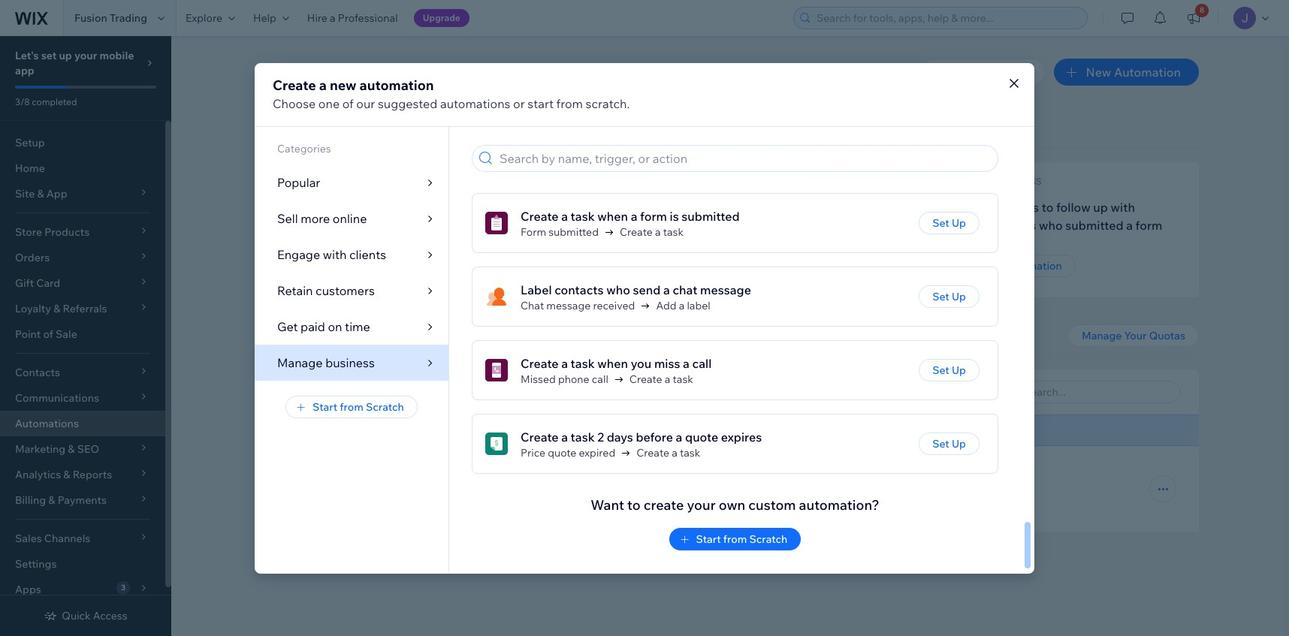 Task type: describe. For each thing, give the bounding box(es) containing it.
access
[[93, 610, 128, 623]]

3/8
[[15, 96, 30, 107]]

to for tip how to connect more apps connect automations to hundreds of third- party apps using zapier.
[[711, 193, 723, 208]]

how for learn how
[[726, 259, 749, 273]]

is
[[670, 209, 679, 224]]

phone
[[558, 373, 590, 387]]

sell
[[277, 211, 298, 226]]

task up phone
[[571, 357, 595, 372]]

help
[[253, 11, 277, 25]]

0 horizontal spatial call
[[592, 373, 609, 387]]

time inside menu item
[[345, 319, 370, 334]]

get
[[277, 319, 298, 334]]

they
[[605, 200, 630, 215]]

form submitted
[[521, 226, 599, 239]]

to right want
[[628, 497, 641, 514]]

start
[[528, 96, 554, 111]]

label
[[521, 283, 552, 298]]

create inside create a new automation choose one of our suggested automations or start from scratch.
[[273, 76, 316, 94]]

1 horizontal spatial message
[[701, 283, 752, 298]]

get paid on time
[[277, 319, 370, 334]]

2 set up button from the top
[[919, 286, 980, 308]]

days
[[607, 430, 634, 445]]

welcome
[[171, 200, 224, 215]]

online
[[333, 211, 367, 226]]

2 vertical spatial automations
[[294, 329, 376, 347]]

1 vertical spatial start from scratch button
[[669, 529, 802, 551]]

last edited
[[884, 424, 939, 437]]

submitted inside set tasks to follow up with contacts who submitted a form
[[1066, 218, 1124, 233]]

with
[[451, 176, 475, 187]]

create up missed
[[521, 357, 559, 372]]

expired
[[579, 447, 616, 460]]

setup
[[15, 136, 45, 150]]

manage business
[[277, 355, 375, 370]]

more inside tip how to connect more apps connect automations to hundreds of third- party apps using zapier.
[[774, 193, 804, 208]]

set up button for quote
[[919, 433, 980, 456]]

home
[[15, 162, 45, 175]]

carts
[[485, 464, 513, 479]]

abandoned
[[417, 464, 482, 479]]

thank
[[443, 200, 478, 215]]

list containing how to connect more apps
[[0, 162, 1200, 298]]

up inside set tasks to follow up with contacts who submitted a form
[[1094, 200, 1109, 215]]

tip how to connect more apps connect automations to hundreds of third- party apps using zapier.
[[683, 176, 891, 241]]

manage for manage your quotas
[[1082, 329, 1123, 343]]

up for create a task when a form is submitted
[[952, 217, 967, 230]]

recover
[[372, 464, 415, 479]]

sell more online menu item
[[255, 200, 449, 236]]

1 vertical spatial from
[[340, 400, 364, 414]]

task down the miss
[[673, 373, 694, 387]]

automations for automations
[[15, 417, 79, 431]]

Search by name, trigger, or action field
[[495, 146, 994, 171]]

upgrade
[[423, 12, 461, 23]]

when for you
[[598, 357, 628, 372]]

create a task for before
[[637, 447, 701, 460]]

set tasks to follow up with contacts who submitted a form
[[988, 200, 1163, 233]]

hire a professional
[[307, 11, 398, 25]]

point
[[15, 328, 41, 341]]

create a new automation choose one of our suggested automations or start from scratch.
[[273, 76, 630, 111]]

Search for tools, apps, help & more... field
[[813, 8, 1083, 29]]

who inside set tasks to follow up with contacts who submitted a form
[[1040, 218, 1063, 233]]

0 vertical spatial call
[[693, 357, 712, 372]]

set up automation for submit
[[424, 259, 519, 273]]

2 set up from the top
[[933, 290, 967, 304]]

create a task for miss
[[630, 373, 694, 387]]

let's
[[15, 49, 39, 62]]

form inside 'thank visitors via chat when they submit a form'
[[495, 218, 522, 233]]

engage
[[344, 87, 386, 102]]

set up automation for contacts
[[968, 259, 1063, 273]]

let's set up your mobile app
[[15, 49, 134, 77]]

manage your quotas button
[[1069, 325, 1200, 347]]

send
[[633, 283, 661, 298]]

sell more online
[[277, 211, 367, 226]]

your inside button
[[1125, 329, 1147, 343]]

1 your from the left
[[262, 329, 291, 347]]

custom
[[749, 497, 796, 514]]

an
[[436, 483, 448, 497]]

of inside tip how to connect more apps connect automations to hundreds of third- party apps using zapier.
[[852, 214, 862, 228]]

set up for quote
[[933, 438, 967, 451]]

more inside sell more online menu item
[[301, 211, 330, 226]]

0 horizontal spatial apps
[[711, 228, 735, 241]]

0 horizontal spatial submitted
[[549, 226, 599, 239]]

start for the leftmost start from scratch button
[[313, 400, 338, 414]]

retain customers menu item
[[255, 272, 449, 309]]

label contacts who send a chat message
[[521, 283, 752, 298]]

quick access button
[[44, 610, 128, 623]]

new inside "welcome new mobile app members via chat"
[[227, 200, 250, 215]]

a inside create a new automation choose one of our suggested automations or start from scratch.
[[319, 76, 327, 94]]

automated
[[477, 87, 539, 102]]

installed for you
[[405, 384, 495, 400]]

zapier.
[[766, 228, 800, 241]]

point of sale link
[[0, 322, 165, 347]]

help button
[[244, 0, 298, 36]]

chat inside 'thank visitors via chat when they submit a form'
[[544, 200, 569, 215]]

to for email visitors to recover abandoned carts send an email
[[357, 464, 369, 479]]

you for created by you
[[340, 384, 360, 400]]

from inside create a new automation choose one of our suggested automations or start from scratch.
[[557, 96, 583, 111]]

scratch for bottom start from scratch button
[[750, 533, 788, 547]]

suggested
[[262, 122, 333, 139]]

miss
[[655, 357, 681, 372]]

visitors for thank
[[481, 200, 522, 215]]

with inside menu item
[[323, 247, 347, 262]]

1 horizontal spatial form
[[640, 209, 667, 224]]

0 horizontal spatial message
[[547, 299, 591, 313]]

category image for create a task 2 days before a quote expires
[[486, 433, 508, 456]]

more.
[[642, 87, 674, 102]]

8 button
[[1178, 0, 1211, 36]]

welcome new mobile app members via chat
[[171, 200, 316, 233]]

up for create a task 2 days before a quote expires
[[952, 438, 967, 451]]

customers inside menu item
[[316, 283, 375, 298]]

task left '2'
[[571, 430, 595, 445]]

app inside let's set up your mobile app
[[15, 64, 34, 77]]

create down before
[[637, 447, 670, 460]]

a inside set tasks to follow up with contacts who submitted a form
[[1127, 218, 1134, 233]]

manage for manage business
[[277, 355, 323, 370]]

0 horizontal spatial who
[[607, 283, 631, 298]]

set up button for call
[[919, 360, 980, 382]]

for for installed
[[456, 384, 472, 400]]

created by you
[[275, 384, 360, 400]]

hire
[[307, 11, 328, 25]]

task down is
[[664, 226, 684, 239]]

point of sale
[[15, 328, 77, 341]]

last
[[884, 424, 905, 437]]

set inside set tasks to follow up with contacts who submitted a form
[[988, 200, 1007, 215]]

retain customers
[[277, 283, 375, 298]]

label
[[687, 299, 711, 313]]

new automation
[[1087, 65, 1182, 80]]

before
[[636, 430, 674, 445]]

quick access
[[62, 610, 128, 623]]

popular
[[277, 175, 321, 190]]

2 vertical spatial from
[[724, 533, 747, 547]]

of inside the 'sidebar' element
[[43, 328, 53, 341]]

start for bottom start from scratch button
[[697, 533, 721, 547]]

status
[[704, 424, 736, 437]]

price
[[521, 447, 546, 460]]

you for suggested for you
[[357, 122, 381, 139]]

contacts inside set tasks to follow up with contacts who submitted a form
[[988, 218, 1037, 233]]

categories
[[277, 142, 331, 155]]

by
[[323, 384, 337, 400]]

you for installed for you
[[474, 384, 495, 400]]

menu bar containing popular
[[255, 127, 449, 381]]

task down create a task 2 days before a quote expires
[[680, 447, 701, 460]]

create a task for form
[[620, 226, 684, 239]]

2
[[598, 430, 604, 445]]

clients
[[477, 176, 515, 187]]

1 horizontal spatial apps
[[806, 193, 834, 208]]

party
[[683, 228, 708, 241]]

set up automation button for submit
[[410, 255, 532, 277]]

setup link
[[0, 130, 165, 156]]

fusion trading
[[74, 11, 147, 25]]

category image for create a task when you miss a call
[[486, 360, 508, 382]]

engage
[[410, 176, 449, 187]]

chat message received
[[521, 299, 635, 313]]

business
[[326, 355, 375, 370]]

with inside set tasks to follow up with contacts who submitted a form
[[1111, 200, 1136, 215]]

create up form
[[521, 209, 559, 224]]

1 and from the left
[[320, 87, 341, 102]]

automation
[[360, 76, 434, 94]]

2 vertical spatial chat
[[673, 283, 698, 298]]

active
[[728, 484, 762, 495]]

settings
[[15, 558, 57, 571]]

sale
[[56, 328, 77, 341]]

mobile inside "welcome new mobile app members via chat"
[[253, 200, 292, 215]]

with inside automations save time and engage customers with automated emails, tasks, and more.
[[451, 87, 475, 102]]

manage
[[955, 176, 995, 187]]

visitors for email
[[313, 464, 355, 479]]

1
[[369, 387, 373, 397]]



Task type: vqa. For each thing, say whether or not it's contained in the screenshot.
the Product
no



Task type: locate. For each thing, give the bounding box(es) containing it.
category image down the manage at the top of page
[[955, 205, 977, 228]]

new right the welcome
[[227, 200, 250, 215]]

add
[[657, 299, 677, 313]]

set
[[41, 49, 57, 62]]

start from scratch for bottom start from scratch button
[[697, 533, 788, 547]]

create down the miss
[[630, 373, 663, 387]]

submitted
[[682, 209, 740, 224], [1066, 218, 1124, 233], [549, 226, 599, 239]]

create down create a task when a form is submitted
[[620, 226, 653, 239]]

you left missed
[[474, 384, 495, 400]]

1 vertical spatial contacts
[[555, 283, 604, 298]]

how down tip on the right
[[683, 193, 708, 208]]

our
[[356, 96, 375, 111]]

visitors down clients
[[481, 200, 522, 215]]

0 horizontal spatial your
[[74, 49, 97, 62]]

customers down engage with clients menu item
[[316, 283, 375, 298]]

1 vertical spatial new
[[227, 200, 250, 215]]

edited
[[907, 424, 939, 437]]

chat left sell
[[247, 218, 272, 233]]

1 horizontal spatial start
[[697, 533, 721, 547]]

1 vertical spatial message
[[547, 299, 591, 313]]

how inside the learn how button
[[726, 259, 749, 273]]

1 horizontal spatial category image
[[486, 212, 508, 235]]

0 horizontal spatial with
[[323, 247, 347, 262]]

form inside set tasks to follow up with contacts who submitted a form
[[1136, 218, 1163, 233]]

one
[[319, 96, 340, 111]]

1 set up automation from the left
[[424, 259, 519, 273]]

mobile
[[100, 49, 134, 62], [253, 200, 292, 215]]

set up automation down submit
[[424, 259, 519, 273]]

your left own
[[687, 497, 716, 514]]

0 horizontal spatial start from scratch button
[[286, 396, 418, 418]]

hundreds
[[803, 214, 850, 228]]

up right follow
[[1094, 200, 1109, 215]]

when inside 'thank visitors via chat when they submit a form'
[[572, 200, 603, 215]]

0 horizontal spatial app
[[15, 64, 34, 77]]

you down the our
[[357, 122, 381, 139]]

choose
[[273, 96, 316, 111]]

a inside 'thank visitors via chat when they submit a form'
[[486, 218, 492, 233]]

your right set
[[74, 49, 97, 62]]

sidebar element
[[0, 36, 171, 637]]

customers inside automations save time and engage customers with automated emails, tasks, and more.
[[389, 87, 448, 102]]

create a task down before
[[637, 447, 701, 460]]

quote right price
[[548, 447, 577, 460]]

tab list
[[262, 369, 737, 415]]

1 vertical spatial customers
[[316, 283, 375, 298]]

start from scratch for the leftmost start from scratch button
[[313, 400, 404, 414]]

new inside create a new automation choose one of our suggested automations or start from scratch.
[[330, 76, 357, 94]]

email
[[450, 483, 477, 497]]

1 vertical spatial start
[[697, 533, 721, 547]]

with
[[451, 87, 475, 102], [1111, 200, 1136, 215], [323, 247, 347, 262]]

0 horizontal spatial via
[[228, 218, 244, 233]]

1 horizontal spatial automation
[[1004, 259, 1063, 273]]

trading
[[110, 11, 147, 25]]

1 horizontal spatial your
[[1125, 329, 1147, 343]]

1 horizontal spatial call
[[693, 357, 712, 372]]

automations inside the 'sidebar' element
[[15, 417, 79, 431]]

automation inside "button"
[[1115, 65, 1182, 80]]

1 vertical spatial quote
[[548, 447, 577, 460]]

manage inside menu item
[[277, 355, 323, 370]]

quick
[[62, 610, 91, 623]]

how
[[683, 193, 708, 208], [726, 259, 749, 273]]

0 horizontal spatial for
[[336, 122, 354, 139]]

submitted right form
[[549, 226, 599, 239]]

chat
[[544, 200, 569, 215], [247, 218, 272, 233], [673, 283, 698, 298]]

chat
[[521, 299, 544, 313]]

2 horizontal spatial from
[[724, 533, 747, 547]]

4 set up button from the top
[[919, 433, 980, 456]]

1 category image from the top
[[486, 360, 508, 382]]

automations for automations save time and engage customers with automated emails, tasks, and more.
[[262, 59, 392, 85]]

save
[[262, 87, 289, 102]]

scratch.
[[586, 96, 630, 111]]

task up form submitted
[[571, 209, 595, 224]]

1 horizontal spatial who
[[1040, 218, 1063, 233]]

of left the our
[[343, 96, 354, 111]]

1 horizontal spatial app
[[294, 200, 316, 215]]

1 vertical spatial your
[[687, 497, 716, 514]]

mobile inside let's set up your mobile app
[[100, 49, 134, 62]]

your inside let's set up your mobile app
[[74, 49, 97, 62]]

app down popular
[[294, 200, 316, 215]]

tasks
[[1010, 200, 1040, 215]]

automation right 'new'
[[1115, 65, 1182, 80]]

chat inside "welcome new mobile app members via chat"
[[247, 218, 272, 233]]

8
[[1200, 5, 1205, 15]]

automations inside tip how to connect more apps connect automations to hundreds of third- party apps using zapier.
[[727, 214, 788, 228]]

form
[[521, 226, 547, 239]]

quotas
[[1150, 329, 1186, 343]]

automation for set tasks to follow up with contacts who submitted a form
[[1004, 259, 1063, 273]]

connect
[[725, 193, 771, 208]]

0 horizontal spatial chat
[[247, 218, 272, 233]]

when up missed phone call
[[598, 357, 628, 372]]

0 vertical spatial your
[[74, 49, 97, 62]]

you
[[357, 122, 381, 139], [631, 357, 652, 372], [340, 384, 360, 400], [474, 384, 495, 400]]

visitors inside 'thank visitors via chat when they submit a form'
[[481, 200, 522, 215]]

1 vertical spatial apps
[[711, 228, 735, 241]]

1 set up from the top
[[933, 217, 967, 230]]

mobile down popular
[[253, 200, 292, 215]]

start
[[313, 400, 338, 414], [697, 533, 721, 547]]

form
[[640, 209, 667, 224], [495, 218, 522, 233], [1136, 218, 1163, 233]]

0 horizontal spatial scratch
[[366, 400, 404, 414]]

0 horizontal spatial mobile
[[100, 49, 134, 62]]

1 vertical spatial automations
[[727, 214, 788, 228]]

up
[[952, 217, 967, 230], [443, 259, 458, 273], [988, 259, 1002, 273], [952, 290, 967, 304], [952, 364, 967, 378], [952, 438, 967, 451]]

message down label
[[547, 299, 591, 313]]

2 horizontal spatial of
[[852, 214, 862, 228]]

your left quotas
[[1125, 329, 1147, 343]]

time right on
[[345, 319, 370, 334]]

how for tip how to connect more apps connect automations to hundreds of third- party apps using zapier.
[[683, 193, 708, 208]]

via
[[525, 200, 542, 215], [228, 218, 244, 233]]

missed
[[521, 373, 556, 387]]

popular menu item
[[255, 164, 449, 200]]

1 set up automation button from the left
[[410, 255, 532, 277]]

1 horizontal spatial quote
[[686, 430, 719, 445]]

1 horizontal spatial via
[[525, 200, 542, 215]]

learn how button
[[683, 255, 762, 277]]

0 vertical spatial quote
[[686, 430, 719, 445]]

up
[[59, 49, 72, 62], [1094, 200, 1109, 215]]

learn how
[[696, 259, 749, 273]]

when up form submitted
[[598, 209, 628, 224]]

set up button for submitted
[[919, 212, 980, 235]]

1 vertical spatial more
[[301, 211, 330, 226]]

1 horizontal spatial up
[[1094, 200, 1109, 215]]

app inside "welcome new mobile app members via chat"
[[294, 200, 316, 215]]

of left sale
[[43, 328, 53, 341]]

contacts down tasks
[[988, 218, 1037, 233]]

2 category image from the top
[[486, 433, 508, 456]]

1 vertical spatial call
[[592, 373, 609, 387]]

up for create a task when you miss a call
[[952, 364, 967, 378]]

set up automation button for contacts
[[955, 255, 1076, 277]]

manage inside button
[[1082, 329, 1123, 343]]

0 vertical spatial customers
[[389, 87, 448, 102]]

when for a
[[598, 209, 628, 224]]

message down the learn how button
[[701, 283, 752, 298]]

1 vertical spatial mobile
[[253, 200, 292, 215]]

automation
[[1115, 65, 1182, 80], [460, 259, 519, 273], [1004, 259, 1063, 273]]

price quote expired
[[521, 447, 616, 460]]

members
[[171, 218, 225, 233]]

category image
[[410, 205, 433, 228], [955, 205, 977, 228], [486, 212, 508, 235]]

to inside set tasks to follow up with contacts who submitted a form
[[1042, 200, 1054, 215]]

4 set up from the top
[[933, 438, 967, 451]]

how right 'learn'
[[726, 259, 749, 273]]

settings link
[[0, 552, 165, 577]]

you inside 'installed for you' "button"
[[474, 384, 495, 400]]

3/8 completed
[[15, 96, 77, 107]]

create up choose
[[273, 76, 316, 94]]

0 vertical spatial category image
[[486, 360, 508, 382]]

home link
[[0, 156, 165, 181]]

1 horizontal spatial start from scratch
[[697, 533, 788, 547]]

set up automation button down submit
[[410, 255, 532, 277]]

start from scratch button down manage business menu item
[[286, 396, 418, 418]]

explore
[[186, 11, 222, 25]]

1 horizontal spatial set up automation button
[[955, 255, 1076, 277]]

0 vertical spatial scratch
[[366, 400, 404, 414]]

customers right the our
[[389, 87, 448, 102]]

2 horizontal spatial automations
[[727, 214, 788, 228]]

app down let's
[[15, 64, 34, 77]]

automations inside create a new automation choose one of our suggested automations or start from scratch.
[[440, 96, 511, 111]]

automation for thank visitors via chat when they submit a form
[[460, 259, 519, 273]]

installed
[[405, 384, 453, 400]]

clients
[[350, 247, 386, 262]]

category image up carts
[[486, 433, 508, 456]]

get paid on time menu item
[[255, 309, 449, 345]]

apps up hundreds
[[806, 193, 834, 208]]

2 and from the left
[[618, 87, 639, 102]]

from right start on the left of page
[[557, 96, 583, 111]]

create up price
[[521, 430, 559, 445]]

call right the miss
[[693, 357, 712, 372]]

time inside automations save time and engage customers with automated emails, tasks, and more.
[[292, 87, 317, 102]]

for right installed
[[456, 384, 472, 400]]

task
[[571, 209, 595, 224], [664, 226, 684, 239], [571, 357, 595, 372], [673, 373, 694, 387], [571, 430, 595, 445], [680, 447, 701, 460]]

list
[[0, 162, 1200, 298]]

3 set up from the top
[[933, 364, 967, 378]]

0 vertical spatial automations
[[262, 59, 392, 85]]

add a label
[[657, 299, 711, 313]]

2 your from the left
[[1125, 329, 1147, 343]]

2 set up automation button from the left
[[955, 255, 1076, 277]]

1 horizontal spatial chat
[[544, 200, 569, 215]]

manage your quotas
[[1082, 329, 1186, 343]]

1 vertical spatial chat
[[247, 218, 272, 233]]

0 horizontal spatial up
[[59, 49, 72, 62]]

1 vertical spatial of
[[852, 214, 862, 228]]

start down own
[[697, 533, 721, 547]]

1 horizontal spatial how
[[726, 259, 749, 273]]

start from scratch button down want to create your own custom automation?
[[669, 529, 802, 551]]

2 horizontal spatial form
[[1136, 218, 1163, 233]]

chat up form submitted
[[544, 200, 569, 215]]

with left clients
[[323, 247, 347, 262]]

your for up
[[74, 49, 97, 62]]

up right set
[[59, 49, 72, 62]]

1 vertical spatial scratch
[[750, 533, 788, 547]]

automation down submit
[[460, 259, 519, 273]]

Search... field
[[1020, 382, 1176, 403]]

via right members
[[228, 218, 244, 233]]

emails,
[[541, 87, 580, 102]]

with left the automated
[[451, 87, 475, 102]]

filter button
[[926, 381, 992, 404]]

0 vertical spatial apps
[[806, 193, 834, 208]]

1 vertical spatial start from scratch
[[697, 533, 788, 547]]

0 vertical spatial start from scratch button
[[286, 396, 418, 418]]

category image for set
[[955, 205, 977, 228]]

2 set up automation from the left
[[968, 259, 1063, 273]]

missed phone call
[[521, 373, 609, 387]]

via up form
[[525, 200, 542, 215]]

retain
[[277, 283, 313, 298]]

0 horizontal spatial automation
[[460, 259, 519, 273]]

scratch down custom
[[750, 533, 788, 547]]

to right tasks
[[1042, 200, 1054, 215]]

1 set up button from the top
[[919, 212, 980, 235]]

1 vertical spatial create a task
[[630, 373, 694, 387]]

up for label contacts who send a chat message
[[952, 290, 967, 304]]

third-
[[865, 214, 891, 228]]

automation down tasks
[[1004, 259, 1063, 273]]

send
[[408, 483, 434, 497]]

installed for you button
[[392, 369, 526, 415]]

set up button
[[919, 212, 980, 235], [919, 286, 980, 308], [919, 360, 980, 382], [919, 433, 980, 456]]

0 horizontal spatial new
[[227, 200, 250, 215]]

hire a professional link
[[298, 0, 407, 36]]

1 horizontal spatial scratch
[[750, 533, 788, 547]]

for for suggested
[[336, 122, 354, 139]]

1 horizontal spatial submitted
[[682, 209, 740, 224]]

to inside email visitors to recover abandoned carts send an email
[[357, 464, 369, 479]]

visitors inside email visitors to recover abandoned carts send an email
[[313, 464, 355, 479]]

new automation button
[[1055, 59, 1200, 86]]

who down follow
[[1040, 218, 1063, 233]]

automation?
[[799, 497, 880, 514]]

email visitors to recover abandoned carts send an email
[[280, 464, 513, 497]]

time left 'one'
[[292, 87, 317, 102]]

set up for submitted
[[933, 217, 967, 230]]

0 vertical spatial who
[[1040, 218, 1063, 233]]

1 horizontal spatial mobile
[[253, 200, 292, 215]]

your for create
[[687, 497, 716, 514]]

0 vertical spatial up
[[59, 49, 72, 62]]

for down 'one'
[[336, 122, 354, 139]]

from down want to create your own custom automation?
[[724, 533, 747, 547]]

0 vertical spatial time
[[292, 87, 317, 102]]

0 horizontal spatial automations
[[15, 417, 79, 431]]

or
[[513, 96, 525, 111]]

automations
[[440, 96, 511, 111], [727, 214, 788, 228], [294, 329, 376, 347]]

how inside tip how to connect more apps connect automations to hundreds of third- party apps using zapier.
[[683, 193, 708, 208]]

business
[[997, 176, 1042, 187]]

0 vertical spatial start
[[313, 400, 338, 414]]

manage up created
[[277, 355, 323, 370]]

0 horizontal spatial visitors
[[313, 464, 355, 479]]

category image left missed
[[486, 360, 508, 382]]

1 horizontal spatial customers
[[389, 87, 448, 102]]

you right the by
[[340, 384, 360, 400]]

apps
[[806, 193, 834, 208], [711, 228, 735, 241]]

start from scratch down want to create your own custom automation?
[[697, 533, 788, 547]]

automations inside automations save time and engage customers with automated emails, tasks, and more.
[[262, 59, 392, 85]]

to up the connect
[[711, 193, 723, 208]]

submitted down follow
[[1066, 218, 1124, 233]]

call
[[693, 357, 712, 372], [592, 373, 609, 387]]

and
[[320, 87, 341, 102], [618, 87, 639, 102]]

for inside "button"
[[456, 384, 472, 400]]

1 horizontal spatial of
[[343, 96, 354, 111]]

and left engage
[[320, 87, 341, 102]]

to for set tasks to follow up with contacts who submitted a form
[[1042, 200, 1054, 215]]

with right follow
[[1111, 200, 1136, 215]]

new
[[1087, 65, 1112, 80]]

manage
[[1082, 329, 1123, 343], [277, 355, 323, 370]]

scratch for the leftmost start from scratch button
[[366, 400, 404, 414]]

1 horizontal spatial start from scratch button
[[669, 529, 802, 551]]

2 horizontal spatial category image
[[955, 205, 977, 228]]

0 vertical spatial chat
[[544, 200, 569, 215]]

0 vertical spatial more
[[774, 193, 804, 208]]

start down the by
[[313, 400, 338, 414]]

manage up search... field
[[1082, 329, 1123, 343]]

0 horizontal spatial form
[[495, 218, 522, 233]]

0 horizontal spatial quote
[[548, 447, 577, 460]]

1 vertical spatial who
[[607, 283, 631, 298]]

scratch down 1
[[366, 400, 404, 414]]

menu bar
[[255, 127, 449, 381]]

0 vertical spatial manage
[[1082, 329, 1123, 343]]

via inside 'thank visitors via chat when they submit a form'
[[525, 200, 542, 215]]

your
[[74, 49, 97, 62], [687, 497, 716, 514]]

from down created by you
[[340, 400, 364, 414]]

who up received
[[607, 283, 631, 298]]

to left recover
[[357, 464, 369, 479]]

0 horizontal spatial category image
[[410, 205, 433, 228]]

your left "paid"
[[262, 329, 291, 347]]

category image for thank
[[410, 205, 433, 228]]

3 set up button from the top
[[919, 360, 980, 382]]

quote
[[686, 430, 719, 445], [548, 447, 577, 460]]

1 vertical spatial with
[[1111, 200, 1136, 215]]

0 vertical spatial mobile
[[100, 49, 134, 62]]

category image down the engage
[[410, 205, 433, 228]]

set up automation down tasks
[[968, 259, 1063, 273]]

chat up add a label
[[673, 283, 698, 298]]

completed
[[32, 96, 77, 107]]

set up automation button down tasks
[[955, 255, 1076, 277]]

set up
[[933, 217, 967, 230], [933, 290, 967, 304], [933, 364, 967, 378], [933, 438, 967, 451]]

2 vertical spatial of
[[43, 328, 53, 341]]

received
[[593, 299, 635, 313]]

when
[[572, 200, 603, 215], [598, 209, 628, 224], [598, 357, 628, 372]]

more up 'zapier.'
[[774, 193, 804, 208]]

manage business menu item
[[255, 345, 449, 381]]

0 horizontal spatial more
[[301, 211, 330, 226]]

category image
[[486, 360, 508, 382], [486, 433, 508, 456]]

quote left expires
[[686, 430, 719, 445]]

0 horizontal spatial your
[[262, 329, 291, 347]]

call down create a task when you miss a call
[[592, 373, 609, 387]]

contacts up the 'chat message received'
[[555, 283, 604, 298]]

more right sell
[[301, 211, 330, 226]]

0 vertical spatial how
[[683, 193, 708, 208]]

set up automation button
[[410, 255, 532, 277], [955, 255, 1076, 277]]

of inside create a new automation choose one of our suggested automations or start from scratch.
[[343, 96, 354, 111]]

of left third-
[[852, 214, 862, 228]]

via inside "welcome new mobile app members via chat"
[[228, 218, 244, 233]]

automations
[[262, 59, 392, 85], [15, 417, 79, 431]]

time
[[292, 87, 317, 102], [345, 319, 370, 334]]

fusion
[[74, 11, 107, 25]]

mobile down "fusion trading" on the top
[[100, 49, 134, 62]]

set up for call
[[933, 364, 967, 378]]

your
[[262, 329, 291, 347], [1125, 329, 1147, 343]]

engage with clients menu item
[[255, 236, 449, 272]]

0 horizontal spatial contacts
[[555, 283, 604, 298]]

2 horizontal spatial automation
[[1115, 65, 1182, 80]]

0 vertical spatial app
[[15, 64, 34, 77]]

1 horizontal spatial for
[[456, 384, 472, 400]]

automations link
[[0, 411, 165, 437]]

want
[[591, 497, 625, 514]]

1 horizontal spatial set up automation
[[968, 259, 1063, 273]]

0 horizontal spatial start from scratch
[[313, 400, 404, 414]]

0 horizontal spatial start
[[313, 400, 338, 414]]

connect
[[683, 214, 725, 228]]

you left the miss
[[631, 357, 652, 372]]

2 vertical spatial with
[[323, 247, 347, 262]]

1 vertical spatial time
[[345, 319, 370, 334]]

category image right submit
[[486, 212, 508, 235]]

automations save time and engage customers with automated emails, tasks, and more.
[[262, 59, 674, 102]]

and left more.
[[618, 87, 639, 102]]

to left hundreds
[[791, 214, 801, 228]]

tab list containing created by you
[[262, 369, 737, 415]]

app
[[15, 64, 34, 77], [294, 200, 316, 215]]

up inside let's set up your mobile app
[[59, 49, 72, 62]]

start from scratch down 1
[[313, 400, 404, 414]]

apps right party
[[711, 228, 735, 241]]

1 vertical spatial automations
[[15, 417, 79, 431]]

0 vertical spatial from
[[557, 96, 583, 111]]

create a task down create a task when a form is submitted
[[620, 226, 684, 239]]

suggested for you
[[262, 122, 381, 139]]

new up 'one'
[[330, 76, 357, 94]]

0 vertical spatial message
[[701, 283, 752, 298]]



